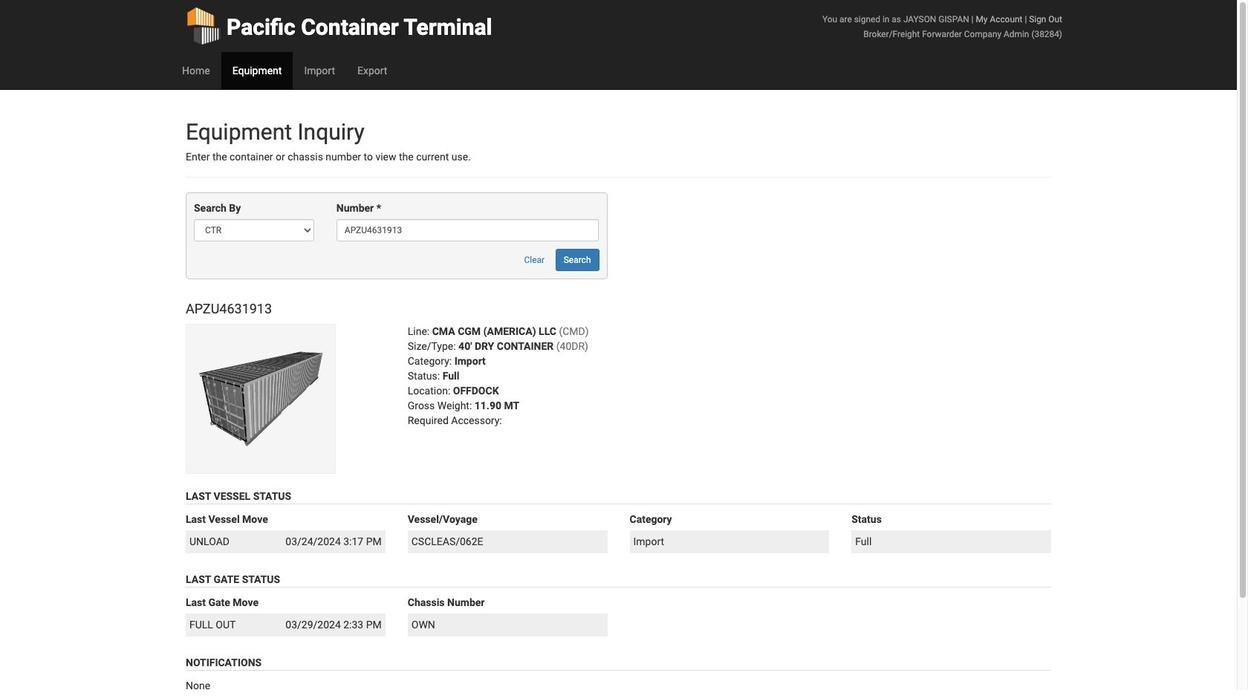 Task type: vqa. For each thing, say whether or not it's contained in the screenshot.
9.5.0.202307122
no



Task type: locate. For each thing, give the bounding box(es) containing it.
None text field
[[337, 220, 599, 242]]

40dr image
[[186, 324, 336, 474]]



